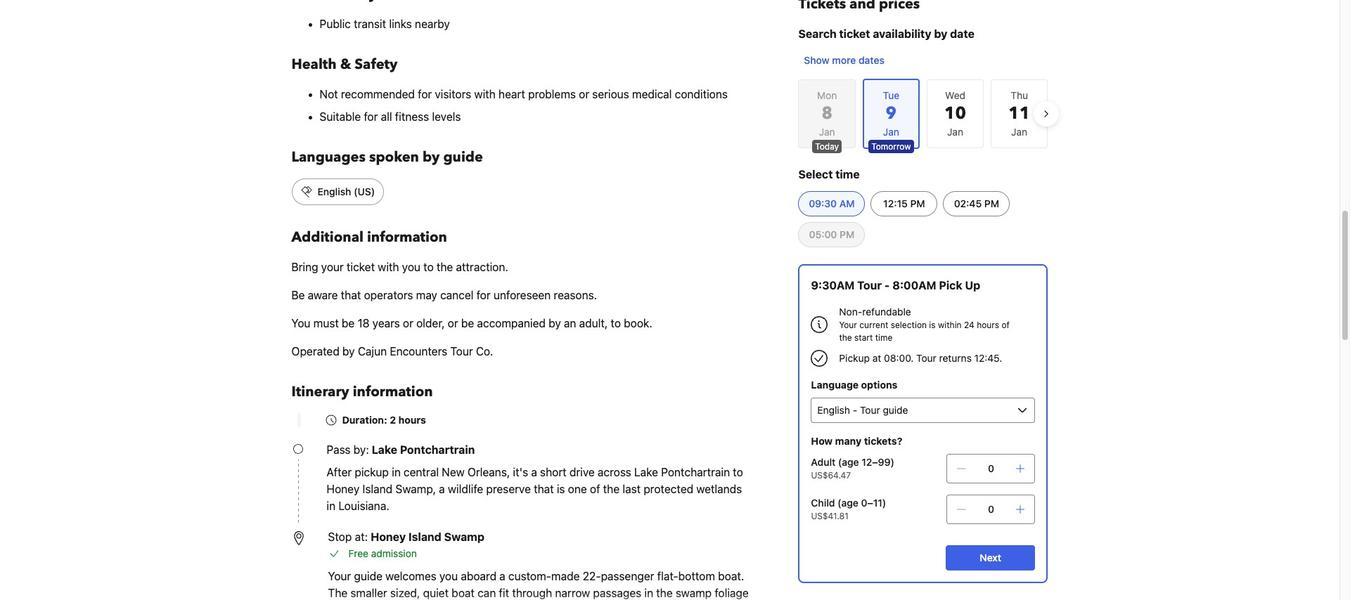 Task type: locate. For each thing, give the bounding box(es) containing it.
1 horizontal spatial ticket
[[840, 27, 871, 40]]

0 vertical spatial ticket
[[840, 27, 871, 40]]

with left heart
[[474, 88, 496, 101]]

0 horizontal spatial the
[[437, 261, 453, 274]]

or
[[579, 88, 590, 101], [403, 317, 414, 330], [448, 317, 458, 330]]

that
[[341, 289, 361, 302], [534, 483, 554, 496]]

jan inside wed 10 jan
[[948, 126, 964, 138]]

ticket
[[840, 27, 871, 40], [347, 261, 375, 274]]

1 vertical spatial honey
[[371, 531, 406, 544]]

1 horizontal spatial jan
[[948, 126, 964, 138]]

show more dates button
[[799, 48, 890, 73]]

0 vertical spatial with
[[474, 88, 496, 101]]

2 vertical spatial for
[[477, 289, 491, 302]]

2 horizontal spatial pm
[[985, 198, 1000, 210]]

in down pass by: lake pontchartrain
[[392, 466, 401, 479]]

0 vertical spatial for
[[418, 88, 432, 101]]

0 horizontal spatial for
[[364, 110, 378, 123]]

time up am
[[836, 168, 860, 181]]

(age for 0–11)
[[838, 497, 859, 509]]

your
[[839, 320, 857, 331]]

1 horizontal spatial the
[[603, 483, 620, 496]]

with left you
[[378, 261, 399, 274]]

1 horizontal spatial or
[[448, 317, 458, 330]]

2 vertical spatial the
[[603, 483, 620, 496]]

0 horizontal spatial time
[[836, 168, 860, 181]]

2 jan from the left
[[948, 126, 964, 138]]

0 horizontal spatial is
[[557, 483, 565, 496]]

to for accompanied
[[611, 317, 621, 330]]

2 vertical spatial to
[[733, 466, 743, 479]]

1 horizontal spatial a
[[531, 466, 537, 479]]

mon 8 jan today
[[815, 89, 839, 152]]

visitors
[[435, 88, 472, 101]]

pm right 05:00 on the top of the page
[[840, 229, 855, 241]]

1 horizontal spatial with
[[474, 88, 496, 101]]

1 horizontal spatial of
[[1002, 320, 1010, 331]]

honey up free admission
[[371, 531, 406, 544]]

jan down 10
[[948, 126, 964, 138]]

0 vertical spatial to
[[424, 261, 434, 274]]

1 vertical spatial for
[[364, 110, 378, 123]]

adult
[[811, 457, 836, 468]]

lake inside after pickup in central new orleans, it's a short drive across lake pontchartrain to honey island swamp, a wildlife preserve that is one of the last protected wetlands in louisiana.
[[634, 466, 658, 479]]

a down new
[[439, 483, 445, 496]]

for right cancel
[[477, 289, 491, 302]]

cajun
[[358, 345, 387, 358]]

honey down the 'after'
[[327, 483, 360, 496]]

1 vertical spatial 0
[[988, 504, 995, 516]]

stop
[[328, 531, 352, 544]]

duration: 2 hours
[[342, 414, 426, 426]]

1 horizontal spatial hours
[[977, 320, 1000, 331]]

or for older,
[[448, 317, 458, 330]]

select time
[[799, 168, 860, 181]]

1 0 from the top
[[988, 463, 995, 475]]

tour left the -
[[858, 279, 882, 292]]

a right 'it's'
[[531, 466, 537, 479]]

0 horizontal spatial in
[[327, 500, 336, 513]]

attraction.
[[456, 261, 508, 274]]

0 horizontal spatial that
[[341, 289, 361, 302]]

1 horizontal spatial pm
[[911, 198, 925, 210]]

1 horizontal spatial lake
[[634, 466, 658, 479]]

pontchartrain up wetlands
[[661, 466, 730, 479]]

1 horizontal spatial honey
[[371, 531, 406, 544]]

be
[[342, 317, 355, 330], [461, 317, 474, 330]]

0 vertical spatial lake
[[372, 444, 397, 457]]

health & safety
[[292, 55, 398, 74]]

1 vertical spatial a
[[439, 483, 445, 496]]

time down current
[[876, 333, 893, 343]]

the up be aware that operators may cancel for unforeseen reasons.
[[437, 261, 453, 274]]

information
[[367, 228, 447, 247], [353, 383, 433, 402]]

not
[[320, 88, 338, 101]]

1 vertical spatial information
[[353, 383, 433, 402]]

ticket up show more dates
[[840, 27, 871, 40]]

0 vertical spatial (age
[[838, 457, 859, 468]]

2 horizontal spatial tour
[[917, 352, 937, 364]]

1 vertical spatial lake
[[634, 466, 658, 479]]

child
[[811, 497, 835, 509]]

0 horizontal spatial island
[[363, 483, 393, 496]]

0 vertical spatial honey
[[327, 483, 360, 496]]

by left cajun
[[343, 345, 355, 358]]

must
[[314, 317, 339, 330]]

0 vertical spatial of
[[1002, 320, 1010, 331]]

medical
[[632, 88, 672, 101]]

1 vertical spatial with
[[378, 261, 399, 274]]

(age up us$41.81
[[838, 497, 859, 509]]

1 vertical spatial the
[[839, 333, 852, 343]]

stop at: honey island swamp
[[328, 531, 485, 544]]

1 vertical spatial in
[[327, 500, 336, 513]]

(age for 12–99)
[[838, 457, 859, 468]]

how many tickets?
[[811, 435, 903, 447]]

new
[[442, 466, 465, 479]]

recommended
[[341, 88, 415, 101]]

to up wetlands
[[733, 466, 743, 479]]

jan down 11
[[1012, 126, 1028, 138]]

1 horizontal spatial tour
[[858, 279, 882, 292]]

is left within
[[929, 320, 936, 331]]

1 horizontal spatial that
[[534, 483, 554, 496]]

bring
[[292, 261, 318, 274]]

tour
[[858, 279, 882, 292], [451, 345, 473, 358], [917, 352, 937, 364]]

1 jan from the left
[[819, 126, 835, 138]]

12–99)
[[862, 457, 895, 468]]

island
[[363, 483, 393, 496], [409, 531, 442, 544]]

pm right "02:45" on the top of page
[[985, 198, 1000, 210]]

1 horizontal spatial to
[[611, 317, 621, 330]]

information up '2'
[[353, 383, 433, 402]]

of right 24
[[1002, 320, 1010, 331]]

of inside non-refundable your current selection is within 24 hours of the start time
[[1002, 320, 1010, 331]]

1 horizontal spatial is
[[929, 320, 936, 331]]

2 horizontal spatial jan
[[1012, 126, 1028, 138]]

hours right 24
[[977, 320, 1000, 331]]

1 horizontal spatial island
[[409, 531, 442, 544]]

1 be from the left
[[342, 317, 355, 330]]

or left "serious"
[[579, 88, 590, 101]]

9:30am tour - 8:00am pick up
[[811, 279, 981, 292]]

1 vertical spatial to
[[611, 317, 621, 330]]

pick
[[939, 279, 963, 292]]

0 horizontal spatial of
[[590, 483, 600, 496]]

0 horizontal spatial pm
[[840, 229, 855, 241]]

2 (age from the top
[[838, 497, 859, 509]]

(us)
[[354, 186, 375, 198]]

at
[[873, 352, 882, 364]]

(age down many
[[838, 457, 859, 468]]

08:00.
[[884, 352, 914, 364]]

1 vertical spatial is
[[557, 483, 565, 496]]

jan up today
[[819, 126, 835, 138]]

island up admission
[[409, 531, 442, 544]]

you must be 18 years or older, or be accompanied by an adult, to book.
[[292, 317, 653, 330]]

0 vertical spatial hours
[[977, 320, 1000, 331]]

0 vertical spatial information
[[367, 228, 447, 247]]

with
[[474, 88, 496, 101], [378, 261, 399, 274]]

or right older,
[[448, 317, 458, 330]]

to
[[424, 261, 434, 274], [611, 317, 621, 330], [733, 466, 743, 479]]

hours right '2'
[[398, 414, 426, 426]]

in
[[392, 466, 401, 479], [327, 500, 336, 513]]

0 horizontal spatial jan
[[819, 126, 835, 138]]

suitable
[[320, 110, 361, 123]]

is left one
[[557, 483, 565, 496]]

not recommended for visitors with heart problems or serious medical conditions
[[320, 88, 728, 101]]

of inside after pickup in central new orleans, it's a short drive across lake pontchartrain to honey island swamp, a wildlife preserve that is one of the last protected wetlands in louisiana.
[[590, 483, 600, 496]]

operated
[[292, 345, 340, 358]]

hours
[[977, 320, 1000, 331], [398, 414, 426, 426]]

tour right 08:00.
[[917, 352, 937, 364]]

18
[[358, 317, 370, 330]]

information up you
[[367, 228, 447, 247]]

1 vertical spatial pontchartrain
[[661, 466, 730, 479]]

that right "aware"
[[341, 289, 361, 302]]

1 vertical spatial that
[[534, 483, 554, 496]]

tour left co.
[[451, 345, 473, 358]]

2 horizontal spatial the
[[839, 333, 852, 343]]

honey
[[327, 483, 360, 496], [371, 531, 406, 544]]

0 horizontal spatial tour
[[451, 345, 473, 358]]

pontchartrain
[[400, 444, 475, 457], [661, 466, 730, 479]]

0 vertical spatial time
[[836, 168, 860, 181]]

by left "date" at top
[[934, 27, 948, 40]]

that inside after pickup in central new orleans, it's a short drive across lake pontchartrain to honey island swamp, a wildlife preserve that is one of the last protected wetlands in louisiana.
[[534, 483, 554, 496]]

to left book.
[[611, 317, 621, 330]]

2 be from the left
[[461, 317, 474, 330]]

lake right by:
[[372, 444, 397, 457]]

the down your
[[839, 333, 852, 343]]

protected
[[644, 483, 694, 496]]

0 vertical spatial 0
[[988, 463, 995, 475]]

hours inside non-refundable your current selection is within 24 hours of the start time
[[977, 320, 1000, 331]]

0 vertical spatial island
[[363, 483, 393, 496]]

1 horizontal spatial pontchartrain
[[661, 466, 730, 479]]

(age inside child (age 0–11) us$41.81
[[838, 497, 859, 509]]

0 vertical spatial in
[[392, 466, 401, 479]]

pm right the "12:15"
[[911, 198, 925, 210]]

next
[[980, 552, 1002, 564]]

1 vertical spatial (age
[[838, 497, 859, 509]]

0 horizontal spatial be
[[342, 317, 355, 330]]

region
[[787, 73, 1060, 155]]

that down short
[[534, 483, 554, 496]]

book.
[[624, 317, 653, 330]]

02:45
[[954, 198, 982, 210]]

1 (age from the top
[[838, 457, 859, 468]]

pickup at 08:00. tour returns 12:45.
[[839, 352, 1003, 364]]

1 horizontal spatial for
[[418, 88, 432, 101]]

pontchartrain up new
[[400, 444, 475, 457]]

1 vertical spatial time
[[876, 333, 893, 343]]

0 horizontal spatial to
[[424, 261, 434, 274]]

co.
[[476, 345, 493, 358]]

jan inside thu 11 jan
[[1012, 126, 1028, 138]]

3 jan from the left
[[1012, 126, 1028, 138]]

a
[[531, 466, 537, 479], [439, 483, 445, 496]]

aware
[[308, 289, 338, 302]]

jan inside mon 8 jan today
[[819, 126, 835, 138]]

(age inside adult (age 12–99) us$64.47
[[838, 457, 859, 468]]

8:00am
[[893, 279, 937, 292]]

2 horizontal spatial or
[[579, 88, 590, 101]]

for left all on the top left of page
[[364, 110, 378, 123]]

operators
[[364, 289, 413, 302]]

0 horizontal spatial a
[[439, 483, 445, 496]]

honey inside after pickup in central new orleans, it's a short drive across lake pontchartrain to honey island swamp, a wildlife preserve that is one of the last protected wetlands in louisiana.
[[327, 483, 360, 496]]

0–11)
[[861, 497, 887, 509]]

last
[[623, 483, 641, 496]]

lake up last
[[634, 466, 658, 479]]

0
[[988, 463, 995, 475], [988, 504, 995, 516]]

pm
[[911, 198, 925, 210], [985, 198, 1000, 210], [840, 229, 855, 241]]

to inside after pickup in central new orleans, it's a short drive across lake pontchartrain to honey island swamp, a wildlife preserve that is one of the last protected wetlands in louisiana.
[[733, 466, 743, 479]]

in up stop
[[327, 500, 336, 513]]

2 0 from the top
[[988, 504, 995, 516]]

be down cancel
[[461, 317, 474, 330]]

1 horizontal spatial be
[[461, 317, 474, 330]]

thu 11 jan
[[1009, 89, 1031, 138]]

swamp,
[[396, 483, 436, 496]]

of right one
[[590, 483, 600, 496]]

2 horizontal spatial to
[[733, 466, 743, 479]]

time
[[836, 168, 860, 181], [876, 333, 893, 343]]

for up fitness
[[418, 88, 432, 101]]

availability
[[873, 27, 932, 40]]

island down pickup
[[363, 483, 393, 496]]

transit
[[354, 18, 386, 30]]

0 horizontal spatial honey
[[327, 483, 360, 496]]

louisiana.
[[339, 500, 390, 513]]

accompanied
[[477, 317, 546, 330]]

1 vertical spatial of
[[590, 483, 600, 496]]

central
[[404, 466, 439, 479]]

1 horizontal spatial time
[[876, 333, 893, 343]]

links
[[389, 18, 412, 30]]

to right you
[[424, 261, 434, 274]]

0 vertical spatial is
[[929, 320, 936, 331]]

2 horizontal spatial for
[[477, 289, 491, 302]]

1 vertical spatial hours
[[398, 414, 426, 426]]

0 horizontal spatial ticket
[[347, 261, 375, 274]]

the down across
[[603, 483, 620, 496]]

or right years
[[403, 317, 414, 330]]

be left 18
[[342, 317, 355, 330]]

or for problems
[[579, 88, 590, 101]]

region containing 8
[[787, 73, 1060, 155]]

additional information
[[292, 228, 447, 247]]

information for additional information
[[367, 228, 447, 247]]

encounters
[[390, 345, 448, 358]]

ticket right your
[[347, 261, 375, 274]]

orleans,
[[468, 466, 510, 479]]

it's
[[513, 466, 528, 479]]

(age
[[838, 457, 859, 468], [838, 497, 859, 509]]

the inside non-refundable your current selection is within 24 hours of the start time
[[839, 333, 852, 343]]

wed 10 jan
[[945, 89, 967, 138]]

pickup
[[839, 352, 870, 364]]

0 horizontal spatial lake
[[372, 444, 397, 457]]

be aware that operators may cancel for unforeseen reasons.
[[292, 289, 597, 302]]

0 horizontal spatial pontchartrain
[[400, 444, 475, 457]]



Task type: describe. For each thing, give the bounding box(es) containing it.
older,
[[417, 317, 445, 330]]

adult (age 12–99) us$64.47
[[811, 457, 895, 481]]

to for drive
[[733, 466, 743, 479]]

suitable for all fitness levels
[[320, 110, 461, 123]]

after pickup in central new orleans, it's a short drive across lake pontchartrain to honey island swamp, a wildlife preserve that is one of the last protected wetlands in louisiana.
[[327, 466, 743, 513]]

itinerary information
[[292, 383, 433, 402]]

languages spoken by guide
[[292, 148, 483, 167]]

thu
[[1011, 89, 1028, 101]]

us$64.47
[[811, 471, 851, 481]]

cancel
[[440, 289, 474, 302]]

more
[[832, 54, 856, 66]]

safety
[[355, 55, 398, 74]]

by left guide at the left top of page
[[423, 148, 440, 167]]

be
[[292, 289, 305, 302]]

one
[[568, 483, 587, 496]]

8
[[822, 102, 833, 125]]

0 horizontal spatial hours
[[398, 414, 426, 426]]

by left the an at left bottom
[[549, 317, 561, 330]]

0 horizontal spatial or
[[403, 317, 414, 330]]

returns
[[939, 352, 972, 364]]

is inside non-refundable your current selection is within 24 hours of the start time
[[929, 320, 936, 331]]

search ticket availability by date
[[799, 27, 975, 40]]

jan for 8
[[819, 126, 835, 138]]

24
[[964, 320, 975, 331]]

your
[[321, 261, 344, 274]]

tickets?
[[864, 435, 903, 447]]

operated by cajun encounters tour co.
[[292, 345, 493, 358]]

12:45.
[[975, 352, 1003, 364]]

language
[[811, 379, 859, 391]]

pass by: lake pontchartrain
[[327, 444, 475, 457]]

2
[[390, 414, 396, 426]]

next button
[[946, 546, 1036, 571]]

many
[[835, 435, 862, 447]]

at:
[[355, 531, 368, 544]]

jan for 11
[[1012, 126, 1028, 138]]

by:
[[354, 444, 369, 457]]

1 vertical spatial island
[[409, 531, 442, 544]]

conditions
[[675, 88, 728, 101]]

english
[[318, 186, 351, 198]]

you
[[292, 317, 311, 330]]

0 vertical spatial a
[[531, 466, 537, 479]]

short
[[540, 466, 567, 479]]

additional
[[292, 228, 364, 247]]

bring your ticket with you to the attraction.
[[292, 261, 508, 274]]

0 vertical spatial the
[[437, 261, 453, 274]]

is inside after pickup in central new orleans, it's a short drive across lake pontchartrain to honey island swamp, a wildlife preserve that is one of the last protected wetlands in louisiana.
[[557, 483, 565, 496]]

free admission
[[349, 548, 417, 560]]

0 for adult (age 12–99)
[[988, 463, 995, 475]]

pm for 02:45 pm
[[985, 198, 1000, 210]]

itinerary
[[292, 383, 349, 402]]

show more dates
[[804, 54, 885, 66]]

non-
[[839, 306, 863, 318]]

pontchartrain inside after pickup in central new orleans, it's a short drive across lake pontchartrain to honey island swamp, a wildlife preserve that is one of the last protected wetlands in louisiana.
[[661, 466, 730, 479]]

us$41.81
[[811, 511, 849, 522]]

adult,
[[579, 317, 608, 330]]

show
[[804, 54, 830, 66]]

public
[[320, 18, 351, 30]]

the inside after pickup in central new orleans, it's a short drive across lake pontchartrain to honey island swamp, a wildlife preserve that is one of the last protected wetlands in louisiana.
[[603, 483, 620, 496]]

pm for 12:15 pm
[[911, 198, 925, 210]]

you
[[402, 261, 421, 274]]

jan for 10
[[948, 126, 964, 138]]

all
[[381, 110, 392, 123]]

non-refundable your current selection is within 24 hours of the start time
[[839, 306, 1010, 343]]

time inside non-refundable your current selection is within 24 hours of the start time
[[876, 333, 893, 343]]

english (us)
[[318, 186, 375, 198]]

date
[[950, 27, 975, 40]]

am
[[840, 198, 855, 210]]

island inside after pickup in central new orleans, it's a short drive across lake pontchartrain to honey island swamp, a wildlife preserve that is one of the last protected wetlands in louisiana.
[[363, 483, 393, 496]]

10
[[945, 102, 967, 125]]

languages
[[292, 148, 366, 167]]

heart
[[499, 88, 525, 101]]

wetlands
[[697, 483, 742, 496]]

across
[[598, 466, 632, 479]]

0 vertical spatial pontchartrain
[[400, 444, 475, 457]]

0 for child (age 0–11)
[[988, 504, 995, 516]]

05:00
[[809, 229, 837, 241]]

12:15
[[884, 198, 908, 210]]

dates
[[859, 54, 885, 66]]

unforeseen
[[494, 289, 551, 302]]

an
[[564, 317, 576, 330]]

1 horizontal spatial in
[[392, 466, 401, 479]]

11
[[1009, 102, 1031, 125]]

free
[[349, 548, 369, 560]]

duration:
[[342, 414, 387, 426]]

pickup
[[355, 466, 389, 479]]

0 horizontal spatial with
[[378, 261, 399, 274]]

spoken
[[369, 148, 419, 167]]

preserve
[[486, 483, 531, 496]]

selection
[[891, 320, 927, 331]]

9:30am
[[811, 279, 855, 292]]

guide
[[443, 148, 483, 167]]

refundable
[[863, 306, 911, 318]]

current
[[860, 320, 889, 331]]

child (age 0–11) us$41.81
[[811, 497, 887, 522]]

information for itinerary information
[[353, 383, 433, 402]]

health
[[292, 55, 337, 74]]

fitness
[[395, 110, 429, 123]]

mon
[[817, 89, 837, 101]]

after
[[327, 466, 352, 479]]

select
[[799, 168, 833, 181]]

pm for 05:00 pm
[[840, 229, 855, 241]]

1 vertical spatial ticket
[[347, 261, 375, 274]]

02:45 pm
[[954, 198, 1000, 210]]

start
[[855, 333, 873, 343]]

05:00 pm
[[809, 229, 855, 241]]

0 vertical spatial that
[[341, 289, 361, 302]]

09:30 am
[[809, 198, 855, 210]]



Task type: vqa. For each thing, say whether or not it's contained in the screenshot.
Attractions
no



